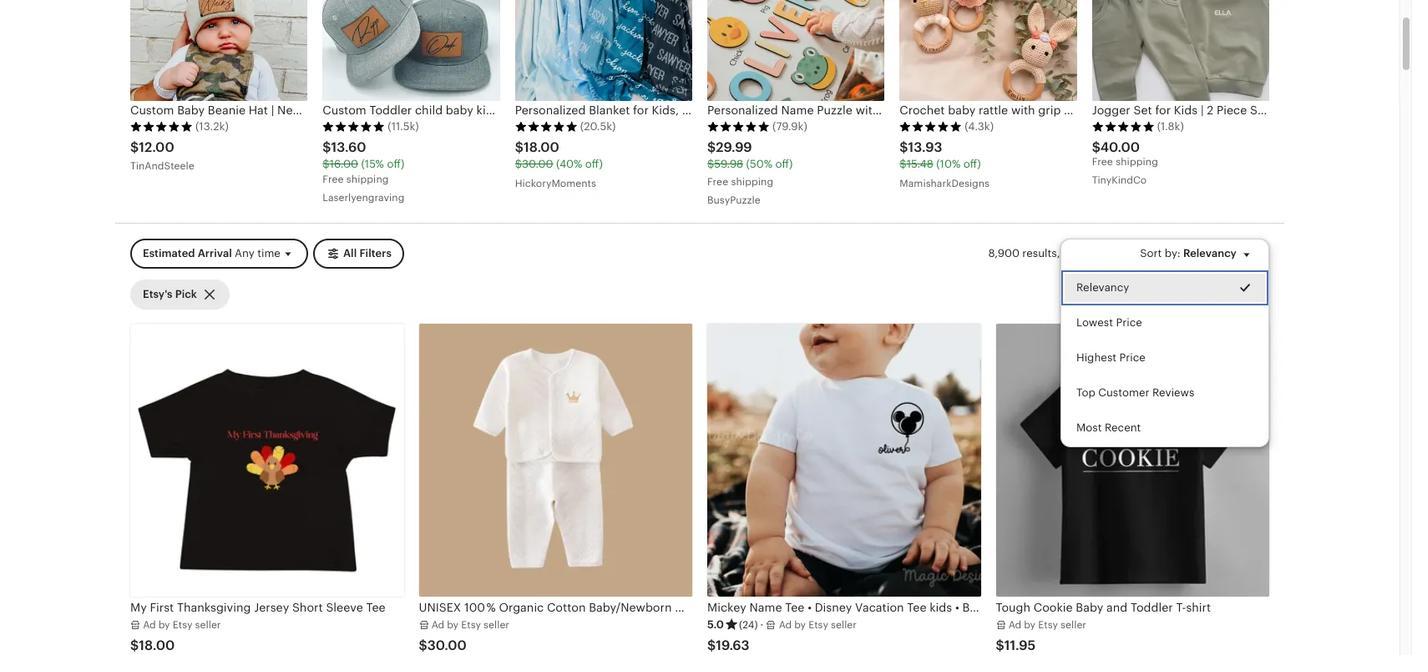 Task type: locate. For each thing, give the bounding box(es) containing it.
16.00
[[330, 158, 358, 171]]

1 d from the left
[[150, 620, 156, 631]]

30.00 down unisex at bottom
[[427, 638, 467, 654]]

1 vertical spatial relevancy
[[1077, 281, 1129, 294]]

59.98
[[714, 158, 743, 171]]

4 seller from the left
[[1061, 620, 1087, 631]]

free down 59.98
[[707, 176, 729, 188]]

highest price
[[1077, 352, 1146, 364]]

price up the top customer reviews
[[1120, 352, 1146, 364]]

y down 'first'
[[165, 620, 170, 631]]

1 horizontal spatial 30.00
[[522, 158, 553, 171]]

off) inside $ 13.93 $ 15.48 (10% off) mamisharkdesigns
[[964, 158, 981, 171]]

all filters button
[[313, 239, 404, 269]]

seller right ·
[[831, 620, 857, 631]]

40.00
[[1101, 140, 1140, 156]]

menu
[[1061, 239, 1270, 447]]

a d b y etsy seller down "100"
[[432, 620, 509, 631]]

1 vertical spatial 30.00
[[427, 638, 467, 654]]

b down unisex at bottom
[[447, 620, 454, 631]]

a right ·
[[779, 620, 786, 631]]

1 seller from the left
[[195, 620, 221, 631]]

cookie
[[1034, 602, 1073, 615]]

seller down baby
[[1061, 620, 1087, 631]]

etsy for $ 11.95
[[1038, 620, 1058, 631]]

free inside '$ 29.99 $ 59.98 (50% off) free shipping busypuzzle'
[[707, 176, 729, 188]]

shipping down 40.00
[[1116, 156, 1158, 168]]

my first thanksgiving jersey short sleeve tee
[[130, 602, 386, 615]]

0 horizontal spatial 18.00
[[139, 638, 175, 654]]

8,900
[[988, 247, 1020, 260]]

6 5 out of 5 stars image from the left
[[1092, 121, 1155, 133]]

4 a d b y etsy seller from the left
[[1009, 620, 1087, 631]]

price
[[1116, 317, 1142, 329], [1120, 352, 1146, 364]]

3 off) from the left
[[776, 158, 793, 171]]

2 horizontal spatial shipping
[[1116, 156, 1158, 168]]

4 y from the left
[[1030, 620, 1036, 631]]

2 a from the left
[[432, 620, 438, 631]]

etsy right ·
[[809, 620, 828, 631]]

d
[[150, 620, 156, 631], [438, 620, 444, 631], [785, 620, 792, 631], [1015, 620, 1022, 631]]

wood
[[1177, 104, 1208, 117]]

4 a from the left
[[1009, 620, 1016, 631]]

5 5 out of 5 stars image from the left
[[900, 121, 962, 133]]

off) inside '$ 29.99 $ 59.98 (50% off) free shipping busypuzzle'
[[776, 158, 793, 171]]

d down 'first'
[[150, 620, 156, 631]]

most recent link
[[1062, 411, 1269, 447]]

15.48
[[907, 158, 934, 171]]

tee
[[366, 602, 386, 615]]

5 out of 5 stars image down of
[[1092, 121, 1155, 133]]

12.00
[[139, 140, 174, 156]]

free for 29.99
[[707, 176, 729, 188]]

a d b y etsy seller right ·
[[779, 620, 857, 631]]

$ 30.00
[[419, 638, 467, 654]]

relevancy link
[[1062, 270, 1269, 306]]

y
[[165, 620, 170, 631], [453, 620, 459, 631], [801, 620, 806, 631], [1030, 620, 1036, 631]]

etsy's
[[143, 288, 172, 300]]

1 b from the left
[[159, 620, 165, 631]]

crochet baby rattle with grip ring made of beech wood
[[900, 104, 1208, 117]]

29.99
[[716, 140, 752, 156]]

off) right (40%
[[585, 158, 603, 171]]

results,
[[1023, 247, 1060, 260]]

off) right (50%
[[776, 158, 793, 171]]

1 5 out of 5 stars image from the left
[[130, 121, 193, 133]]

5 out of 5 stars image up 12.00
[[130, 121, 193, 133]]

$ for $ 18.00 $ 30.00 (40% off) hickorymoments
[[515, 140, 524, 156]]

1 vertical spatial price
[[1120, 352, 1146, 364]]

4 d from the left
[[1015, 620, 1022, 631]]

shipping down (15%
[[346, 174, 389, 186]]

5 out of 5 stars image up 13.60
[[323, 121, 385, 133]]

d down unisex at bottom
[[438, 620, 444, 631]]

(50%
[[746, 158, 773, 171]]

with left ads
[[1062, 247, 1084, 260]]

8,900 results, with ads
[[988, 247, 1107, 260]]

3 a d b y etsy seller from the left
[[779, 620, 857, 631]]

b up 11.95
[[1024, 620, 1031, 631]]

$ for $ 13.60 $ 16.00 (15% off) free shipping laserlyengraving
[[323, 140, 331, 156]]

shipping down (50%
[[731, 176, 774, 188]]

a d b y etsy seller down 'first'
[[143, 620, 221, 631]]

b for $ 18.00
[[159, 620, 165, 631]]

18.00
[[524, 140, 560, 156], [139, 638, 175, 654]]

with left grip
[[1011, 104, 1035, 117]]

18.00 up (40%
[[524, 140, 560, 156]]

a
[[143, 620, 150, 631], [432, 620, 438, 631], [779, 620, 786, 631], [1009, 620, 1016, 631]]

seller for $ 30.00
[[484, 620, 509, 631]]

a d b y etsy seller for $ 18.00
[[143, 620, 221, 631]]

0 horizontal spatial with
[[1011, 104, 1035, 117]]

beech
[[1139, 104, 1174, 117]]

crochet
[[900, 104, 945, 117]]

tinandsteele
[[130, 161, 194, 172]]

seller
[[195, 620, 221, 631], [484, 620, 509, 631], [831, 620, 857, 631], [1061, 620, 1087, 631]]

(10%
[[936, 158, 961, 171]]

arrival
[[198, 248, 232, 260]]

customer
[[1098, 387, 1150, 400]]

5 out of 5 stars image down "crochet"
[[900, 121, 962, 133]]

1 etsy from the left
[[173, 620, 192, 631]]

5 out of 5 stars image
[[130, 121, 193, 133], [323, 121, 385, 133], [515, 121, 578, 133], [707, 121, 770, 133], [900, 121, 962, 133], [1092, 121, 1155, 133]]

0 vertical spatial relevancy
[[1183, 247, 1237, 260]]

0 vertical spatial 30.00
[[522, 158, 553, 171]]

b down 'first'
[[159, 620, 165, 631]]

unisex 100 % organic cotton baby/newborn clothing gift set image
[[419, 324, 692, 598]]

relevancy down ads
[[1077, 281, 1129, 294]]

y up 11.95
[[1030, 620, 1036, 631]]

shipping for 29.99
[[731, 176, 774, 188]]

tough cookie baby and toddler t-shirt
[[996, 602, 1211, 615]]

18.00 for $ 18.00
[[139, 638, 175, 654]]

estimated arrival any time
[[143, 248, 281, 260]]

shipping inside '$ 29.99 $ 59.98 (50% off) free shipping busypuzzle'
[[731, 176, 774, 188]]

d down tough
[[1015, 620, 1022, 631]]

shipping
[[1116, 156, 1158, 168], [346, 174, 389, 186], [731, 176, 774, 188]]

a d b y etsy seller
[[143, 620, 221, 631], [432, 620, 509, 631], [779, 620, 857, 631], [1009, 620, 1087, 631]]

1 horizontal spatial shipping
[[731, 176, 774, 188]]

busypuzzle
[[707, 195, 761, 206]]

2 off) from the left
[[585, 158, 603, 171]]

set
[[750, 602, 769, 615]]

3 5 out of 5 stars image from the left
[[515, 121, 578, 133]]

$ inside $ 12.00 tinandsteele
[[130, 140, 139, 156]]

off) inside $ 18.00 $ 30.00 (40% off) hickorymoments
[[585, 158, 603, 171]]

baby/newborn
[[589, 602, 672, 615]]

etsy down "100"
[[461, 620, 481, 631]]

a d b y etsy seller down cookie on the bottom of the page
[[1009, 620, 1087, 631]]

etsy's pick link
[[130, 280, 230, 310]]

4 etsy from the left
[[1038, 620, 1058, 631]]

1 horizontal spatial 18.00
[[524, 140, 560, 156]]

(20.5k)
[[580, 121, 616, 133]]

free down 16.00
[[323, 174, 344, 186]]

off) inside $ 13.60 $ 16.00 (15% off) free shipping laserlyengraving
[[387, 158, 404, 171]]

y for $ 30.00
[[453, 620, 459, 631]]

0 vertical spatial 18.00
[[524, 140, 560, 156]]

0 horizontal spatial shipping
[[346, 174, 389, 186]]

2 d from the left
[[438, 620, 444, 631]]

price for lowest price
[[1116, 317, 1142, 329]]

19.63
[[716, 638, 750, 654]]

etsy for $ 18.00
[[173, 620, 192, 631]]

sort
[[1140, 247, 1162, 260]]

seller down %
[[484, 620, 509, 631]]

relevancy
[[1183, 247, 1237, 260], [1077, 281, 1129, 294]]

y right ·
[[801, 620, 806, 631]]

2 a d b y etsy seller from the left
[[432, 620, 509, 631]]

top customer reviews
[[1077, 387, 1195, 400]]

a for $ 11.95
[[1009, 620, 1016, 631]]

5 out of 5 stars image up $ 18.00 $ 30.00 (40% off) hickorymoments on the left top of page
[[515, 121, 578, 133]]

lowest price link
[[1062, 306, 1269, 341]]

price inside 'link'
[[1120, 352, 1146, 364]]

y for $ 11.95
[[1030, 620, 1036, 631]]

$ 40.00 free shipping tinykindco
[[1092, 140, 1158, 187]]

(4.3k)
[[965, 121, 994, 133]]

tinykindco
[[1092, 175, 1147, 187]]

1 y from the left
[[165, 620, 170, 631]]

a down unisex at bottom
[[432, 620, 438, 631]]

shipping inside the $ 40.00 free shipping tinykindco
[[1116, 156, 1158, 168]]

jersey
[[254, 602, 289, 615]]

menu containing relevancy
[[1061, 239, 1270, 447]]

0 horizontal spatial free
[[323, 174, 344, 186]]

$ 12.00 tinandsteele
[[130, 140, 194, 172]]

4 off) from the left
[[964, 158, 981, 171]]

2 seller from the left
[[484, 620, 509, 631]]

off) right (15%
[[387, 158, 404, 171]]

2 horizontal spatial free
[[1092, 156, 1113, 168]]

$ for $ 18.00
[[130, 638, 139, 654]]

18.00 inside $ 18.00 $ 30.00 (40% off) hickorymoments
[[524, 140, 560, 156]]

off) for 18.00
[[585, 158, 603, 171]]

seller down thanksgiving
[[195, 620, 221, 631]]

and
[[1107, 602, 1128, 615]]

a d b y etsy seller for $ 11.95
[[1009, 620, 1087, 631]]

free inside $ 13.60 $ 16.00 (15% off) free shipping laserlyengraving
[[323, 174, 344, 186]]

2 b from the left
[[447, 620, 454, 631]]

highest
[[1077, 352, 1117, 364]]

etsy down cookie on the bottom of the page
[[1038, 620, 1058, 631]]

free down 40.00
[[1092, 156, 1113, 168]]

etsy down 'first'
[[173, 620, 192, 631]]

custom toddler child baby kids infant adult hat, winter hat, leather patch hat, holiday christmas gift,birthday, daddy and me,kid gift image
[[323, 0, 500, 101]]

$ 13.93 $ 15.48 (10% off) mamisharkdesigns
[[900, 140, 990, 190]]

2 etsy from the left
[[461, 620, 481, 631]]

relevancy right by:
[[1183, 247, 1237, 260]]

all filters
[[343, 248, 392, 260]]

organic
[[499, 602, 544, 615]]

$ inside the $ 40.00 free shipping tinykindco
[[1092, 140, 1101, 156]]

b right ·
[[795, 620, 801, 631]]

0 vertical spatial price
[[1116, 317, 1142, 329]]

price right lowest
[[1116, 317, 1142, 329]]

1 vertical spatial 18.00
[[139, 638, 175, 654]]

shipping inside $ 13.60 $ 16.00 (15% off) free shipping laserlyengraving
[[346, 174, 389, 186]]

off) right (10%
[[964, 158, 981, 171]]

5 out of 5 stars image up 29.99
[[707, 121, 770, 133]]

estimated
[[143, 248, 195, 260]]

5.0
[[707, 619, 724, 631]]

clothing
[[675, 602, 723, 615]]

off)
[[387, 158, 404, 171], [585, 158, 603, 171], [776, 158, 793, 171], [964, 158, 981, 171]]

1 vertical spatial with
[[1062, 247, 1084, 260]]

30.00 up hickorymoments
[[522, 158, 553, 171]]

0 horizontal spatial relevancy
[[1077, 281, 1129, 294]]

price for highest price
[[1120, 352, 1146, 364]]

b
[[159, 620, 165, 631], [447, 620, 454, 631], [795, 620, 801, 631], [1024, 620, 1031, 631]]

1 off) from the left
[[387, 158, 404, 171]]

2 5 out of 5 stars image from the left
[[323, 121, 385, 133]]

a down tough
[[1009, 620, 1016, 631]]

4 5 out of 5 stars image from the left
[[707, 121, 770, 133]]

2 y from the left
[[453, 620, 459, 631]]

$ for $ 40.00 free shipping tinykindco
[[1092, 140, 1101, 156]]

seller for $ 11.95
[[1061, 620, 1087, 631]]

18.00 down 'first'
[[139, 638, 175, 654]]

1 horizontal spatial free
[[707, 176, 729, 188]]

etsy for $ 30.00
[[461, 620, 481, 631]]

d right ·
[[785, 620, 792, 631]]

y down unisex at bottom
[[453, 620, 459, 631]]

3 d from the left
[[785, 620, 792, 631]]

1 a d b y etsy seller from the left
[[143, 620, 221, 631]]

a down "my"
[[143, 620, 150, 631]]

1 a from the left
[[143, 620, 150, 631]]

4 b from the left
[[1024, 620, 1031, 631]]

·
[[760, 619, 764, 631]]



Task type: vqa. For each thing, say whether or not it's contained in the screenshot.
Ornament Sets
no



Task type: describe. For each thing, give the bounding box(es) containing it.
5 out of 5 stars image for 29.99
[[707, 121, 770, 133]]

tough
[[996, 602, 1031, 615]]

(11.5k)
[[388, 121, 419, 133]]

sort by: relevancy
[[1140, 247, 1237, 260]]

$ for $ 30.00
[[419, 638, 427, 654]]

rattle
[[979, 104, 1008, 117]]

b for $ 11.95
[[1024, 620, 1031, 631]]

etsy's pick
[[143, 288, 197, 300]]

13.93
[[908, 140, 942, 156]]

ads
[[1087, 247, 1107, 260]]

t-
[[1176, 602, 1186, 615]]

shipping for 13.60
[[346, 174, 389, 186]]

my first thanksgiving jersey short sleeve tee image
[[130, 324, 404, 598]]

$ 18.00 $ 30.00 (40% off) hickorymoments
[[515, 140, 603, 190]]

time
[[257, 248, 281, 260]]

b for $ 30.00
[[447, 620, 454, 631]]

mamisharkdesigns
[[900, 178, 990, 190]]

baby
[[1076, 602, 1104, 615]]

top
[[1077, 387, 1096, 400]]

free inside the $ 40.00 free shipping tinykindco
[[1092, 156, 1113, 168]]

1 horizontal spatial relevancy
[[1183, 247, 1237, 260]]

sleeve
[[326, 602, 363, 615]]

(40%
[[556, 158, 582, 171]]

$ for $ 13.93 $ 15.48 (10% off) mamisharkdesigns
[[900, 140, 908, 156]]

recent
[[1105, 422, 1141, 435]]

$ 13.60 $ 16.00 (15% off) free shipping laserlyengraving
[[323, 140, 405, 204]]

all
[[343, 248, 357, 260]]

custom baby beanie hat | newborn infant toddler kids youth child | slouchy | font options | personalized name | vegan leather patch image
[[130, 0, 308, 101]]

first
[[150, 602, 174, 615]]

highest price link
[[1062, 341, 1269, 376]]

grip
[[1038, 104, 1061, 117]]

any
[[235, 248, 254, 260]]

gift
[[726, 602, 747, 615]]

y for $ 18.00
[[165, 620, 170, 631]]

3 seller from the left
[[831, 620, 857, 631]]

shirt
[[1186, 602, 1211, 615]]

(79.9k)
[[773, 121, 807, 133]]

a for $ 30.00
[[432, 620, 438, 631]]

$ for $ 19.63
[[707, 638, 716, 654]]

3 a from the left
[[779, 620, 786, 631]]

5 out of 5 stars image for 18.00
[[515, 121, 578, 133]]

d for $ 11.95
[[1015, 620, 1022, 631]]

off) for 13.60
[[387, 158, 404, 171]]

0 vertical spatial with
[[1011, 104, 1035, 117]]

(24)
[[739, 620, 758, 631]]

reviews
[[1153, 387, 1195, 400]]

5 out of 5 stars image for 13.93
[[900, 121, 962, 133]]

1 horizontal spatial with
[[1062, 247, 1084, 260]]

$ for $ 29.99 $ 59.98 (50% off) free shipping busypuzzle
[[707, 140, 716, 156]]

personalized name puzzle with animals | baby, toddler, kids toys | wooden toys | baby shower | christmas gifts | first birthday girl and boy image
[[707, 0, 885, 101]]

seller for $ 18.00
[[195, 620, 221, 631]]

30.00 inside $ 18.00 $ 30.00 (40% off) hickorymoments
[[522, 158, 553, 171]]

lowest
[[1077, 317, 1113, 329]]

3 y from the left
[[801, 620, 806, 631]]

(13.2k)
[[195, 121, 229, 133]]

a d b y etsy seller for $ 30.00
[[432, 620, 509, 631]]

lowest price
[[1077, 317, 1142, 329]]

13.60
[[331, 140, 366, 156]]

$ for $ 11.95
[[996, 638, 1005, 654]]

jogger set for kids | 2 piece sweatshirt set name centered | track suit for toddlers | gender neutral gift image
[[1092, 0, 1269, 101]]

my
[[130, 602, 147, 615]]

$ for $ 12.00 tinandsteele
[[130, 140, 139, 156]]

d for $ 18.00
[[150, 620, 156, 631]]

unisex 100 % organic cotton baby/newborn clothing gift set
[[419, 602, 769, 615]]

by:
[[1165, 247, 1181, 260]]

$ 29.99 $ 59.98 (50% off) free shipping busypuzzle
[[707, 140, 793, 206]]

mickey name tee • disney vacation tee kids • baby disney outfit • disney kids tee • disney world outfit • family matching disney tees image
[[707, 324, 981, 598]]

5 out of 5 stars image for 13.60
[[323, 121, 385, 133]]

most recent
[[1077, 422, 1141, 435]]

short
[[292, 602, 323, 615]]

3 b from the left
[[795, 620, 801, 631]]

thanksgiving
[[177, 602, 251, 615]]

pick
[[175, 288, 197, 300]]

(15%
[[361, 158, 384, 171]]

made
[[1089, 104, 1121, 117]]

toddler
[[1131, 602, 1173, 615]]

laserlyengraving
[[323, 192, 405, 204]]

baby
[[948, 104, 976, 117]]

$ 11.95
[[996, 638, 1036, 654]]

free for 13.60
[[323, 174, 344, 186]]

a for $ 18.00
[[143, 620, 150, 631]]

(1.8k)
[[1157, 121, 1184, 133]]

%
[[487, 602, 496, 615]]

relevancy inside "menu"
[[1077, 281, 1129, 294]]

$ 19.63
[[707, 638, 750, 654]]

cotton
[[547, 602, 586, 615]]

filters
[[359, 248, 392, 260]]

3 etsy from the left
[[809, 620, 828, 631]]

crochet baby rattle with grip ring made of beech wood image
[[900, 0, 1077, 101]]

hickorymoments
[[515, 178, 596, 190]]

off) for 29.99
[[776, 158, 793, 171]]

11.95
[[1005, 638, 1036, 654]]

top customer reviews link
[[1062, 376, 1269, 411]]

personalized blanket for kids, baby - 3 sizes and 30 plus colors, custom name nursery blanket for newborn, kids, swaddle gift purple bedding image
[[515, 0, 692, 101]]

tough cookie baby and toddler t-shirt image
[[996, 324, 1270, 598]]

18.00 for $ 18.00 $ 30.00 (40% off) hickorymoments
[[524, 140, 560, 156]]

d for $ 30.00
[[438, 620, 444, 631]]

off) for 13.93
[[964, 158, 981, 171]]

0 horizontal spatial 30.00
[[427, 638, 467, 654]]

ring
[[1064, 104, 1086, 117]]



